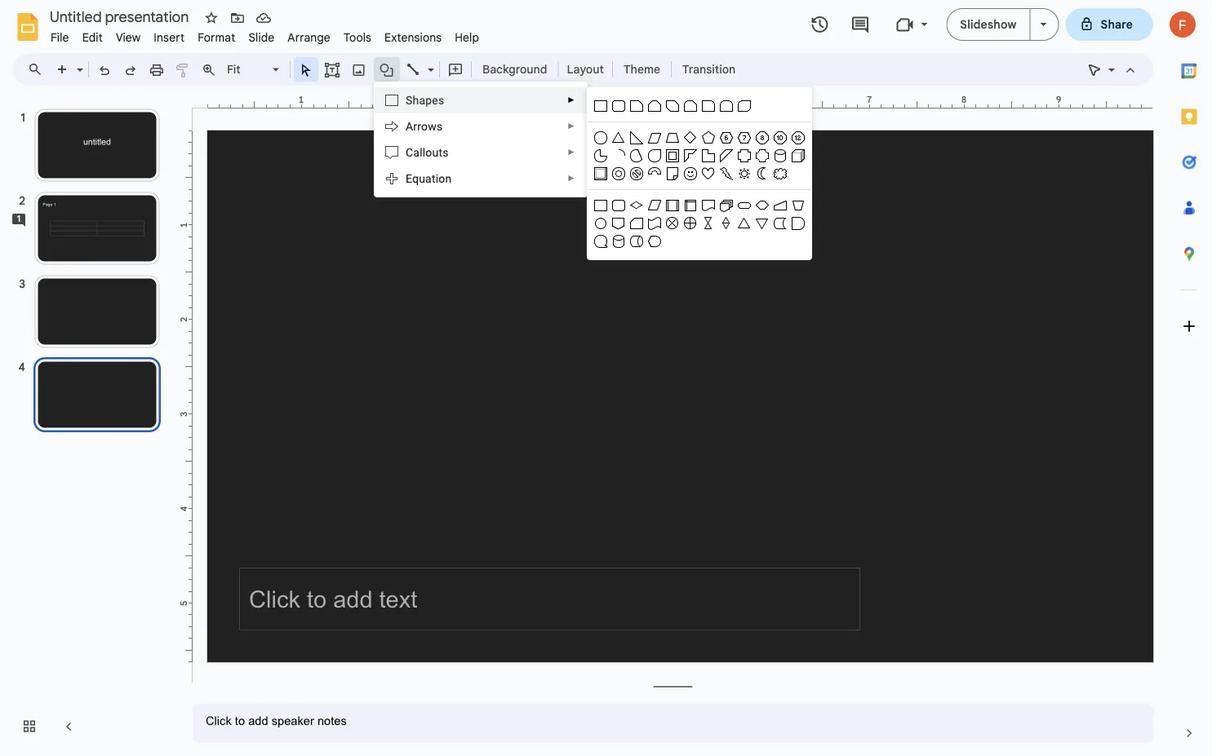Task type: describe. For each thing, give the bounding box(es) containing it.
heart image
[[700, 165, 718, 183]]

rrows
[[413, 120, 443, 133]]

flowchart: off-page connector image
[[610, 215, 628, 233]]

flowchart: manual operation image
[[790, 197, 808, 215]]

round single corner rectangle image
[[700, 97, 718, 115]]

s
[[406, 93, 413, 107]]

format
[[198, 30, 235, 45]]

round same side corner rectangle image
[[718, 97, 736, 115]]

e quation
[[406, 172, 452, 185]]

allouts
[[413, 146, 449, 159]]

view menu item
[[109, 28, 147, 47]]

c allouts
[[406, 146, 449, 159]]

regular pentagon image
[[700, 129, 718, 147]]

a rrows
[[406, 120, 443, 133]]

cell down flowchart: preparation 'image'
[[754, 233, 772, 251]]

moon image
[[754, 165, 772, 183]]

main toolbar
[[48, 0, 744, 168]]

flowchart: collate image
[[700, 215, 718, 233]]

slideshow button
[[947, 8, 1031, 41]]

e
[[406, 172, 412, 185]]

half frame image
[[682, 147, 700, 165]]

heptagon image
[[736, 129, 754, 147]]

1 row from the top
[[592, 97, 808, 115]]

slideshow
[[961, 17, 1017, 31]]

cell up flowchart: manual operation image
[[790, 165, 808, 183]]

c
[[406, 146, 413, 159]]

teardrop image
[[646, 147, 664, 165]]

flowchart: extract image
[[736, 215, 754, 233]]

flowchart: process image
[[592, 197, 610, 215]]

Star checkbox
[[200, 7, 223, 29]]

share button
[[1066, 8, 1154, 41]]

layout
[[567, 62, 604, 76]]

trapezoid image
[[664, 129, 682, 147]]

parallelogram image
[[646, 129, 664, 147]]

mode and view toolbar
[[1082, 53, 1144, 86]]

presentation options image
[[1041, 23, 1047, 26]]

s hapes
[[406, 93, 444, 107]]

"no" symbol image
[[628, 165, 646, 183]]

format menu item
[[191, 28, 242, 47]]

layout button
[[562, 57, 609, 82]]

snip single corner rectangle image
[[628, 97, 646, 115]]

insert image image
[[350, 58, 369, 81]]

slide
[[249, 30, 275, 45]]

2 row from the top
[[592, 129, 808, 147]]

flowchart: multidocument image
[[718, 197, 736, 215]]

theme
[[624, 62, 661, 76]]

folded corner image
[[664, 165, 682, 183]]

Zoom text field
[[225, 58, 270, 81]]

equation e element
[[406, 172, 457, 185]]

block arc image
[[646, 165, 664, 183]]

triangle image
[[610, 129, 628, 147]]

navigation inside application
[[0, 92, 180, 757]]

diamond image
[[682, 129, 700, 147]]

menu containing s
[[347, 0, 588, 699]]

new slide with layout image
[[73, 59, 83, 65]]

flowchart: sort image
[[718, 215, 736, 233]]

edit
[[82, 30, 103, 45]]

menu bar banner
[[0, 0, 1213, 757]]

cube image
[[790, 147, 808, 165]]

help menu item
[[448, 28, 486, 47]]

flowchart: manual input image
[[772, 197, 790, 215]]

l shape image
[[700, 147, 718, 165]]

oval image
[[592, 129, 610, 147]]

diagonal stripe image
[[718, 147, 736, 165]]

decagon image
[[772, 129, 790, 147]]

theme button
[[616, 57, 668, 82]]

menu bar inside menu bar banner
[[44, 21, 486, 48]]

► for hapes
[[568, 96, 576, 105]]

Zoom field
[[222, 58, 287, 82]]

arrows a element
[[406, 120, 448, 133]]

rounded rectangle image
[[610, 97, 628, 115]]

flowchart: delay image
[[790, 215, 808, 233]]



Task type: locate. For each thing, give the bounding box(es) containing it.
plaque image
[[754, 147, 772, 165]]

3 ► from the top
[[568, 148, 576, 157]]

3 row from the top
[[592, 147, 808, 165]]

flowchart: terminator image
[[736, 197, 754, 215]]

arrange
[[288, 30, 331, 45]]

snip diagonal corner rectangle image
[[664, 97, 682, 115]]

arrange menu item
[[281, 28, 337, 47]]

tools menu item
[[337, 28, 378, 47]]

shapes s element
[[406, 93, 449, 107]]

round diagonal corner rectangle image
[[736, 97, 754, 115]]

► left rectangle image
[[568, 96, 576, 105]]

► left oval image
[[568, 122, 576, 131]]

flowchart: document image
[[700, 197, 718, 215]]

background button
[[475, 57, 555, 82]]

flowchart: magnetic disk image
[[610, 233, 628, 251]]

callouts c element
[[406, 146, 454, 159]]

octagon image
[[754, 129, 772, 147]]

Menus field
[[20, 58, 56, 81]]

right triangle image
[[628, 129, 646, 147]]

flowchart: merge image
[[754, 215, 772, 233]]

help
[[455, 30, 479, 45]]

cloud image
[[772, 165, 790, 183]]

arc image
[[610, 147, 628, 165]]

cell down the flowchart: predefined process image
[[664, 233, 682, 251]]

slide menu item
[[242, 28, 281, 47]]

rectangle image
[[592, 97, 610, 115]]

row
[[592, 97, 808, 115], [592, 129, 808, 147], [592, 147, 808, 165], [592, 165, 808, 183], [592, 197, 808, 215], [592, 215, 808, 233], [592, 233, 808, 251]]

► left pie image
[[568, 148, 576, 157]]

tab list
[[1167, 48, 1213, 711]]

view
[[116, 30, 141, 45]]

cross image
[[736, 147, 754, 165]]

transition button
[[675, 57, 743, 82]]

dodecagon image
[[790, 129, 808, 147]]

a
[[406, 120, 413, 133]]

► for rrows
[[568, 122, 576, 131]]

flowchart: or image
[[682, 215, 700, 233]]

sun image
[[736, 165, 754, 183]]

menu bar containing file
[[44, 21, 486, 48]]

flowchart: alternate process image
[[610, 197, 628, 215]]

6 row from the top
[[592, 215, 808, 233]]

navigation
[[0, 92, 180, 757]]

flowchart: punched tape image
[[646, 215, 664, 233]]

Rename text field
[[44, 7, 198, 26]]

can image
[[772, 147, 790, 165]]

flowchart: sequential access storage image
[[592, 233, 610, 251]]

4 ► from the top
[[568, 174, 576, 183]]

menu
[[347, 0, 588, 699], [587, 87, 812, 260]]

transition
[[683, 62, 736, 76]]

pie image
[[592, 147, 610, 165]]

flowchart: predefined process image
[[664, 197, 682, 215]]

flowchart: display image
[[646, 233, 664, 251]]

5 row from the top
[[592, 197, 808, 215]]

extensions menu item
[[378, 28, 448, 47]]

edit menu item
[[76, 28, 109, 47]]

► left bevel "icon"
[[568, 174, 576, 183]]

7 row from the top
[[592, 233, 808, 251]]

cell down flowchart: document icon at the right of page
[[700, 233, 718, 251]]

flowchart: decision image
[[628, 197, 646, 215]]

share
[[1101, 17, 1133, 31]]

insert menu item
[[147, 28, 191, 47]]

insert
[[154, 30, 185, 45]]

frame image
[[664, 147, 682, 165]]

► for allouts
[[568, 148, 576, 157]]

cell
[[790, 165, 808, 183], [664, 233, 682, 251], [700, 233, 718, 251], [754, 233, 772, 251], [790, 233, 808, 251]]

extensions
[[385, 30, 442, 45]]

menu bar
[[44, 21, 486, 48]]

snip and round single corner rectangle image
[[682, 97, 700, 115]]

tools
[[344, 30, 372, 45]]

hexagon image
[[718, 129, 736, 147]]

cell down flowchart: manual operation image
[[790, 233, 808, 251]]

flowchart: connector image
[[592, 215, 610, 233]]

lightning bolt image
[[718, 165, 736, 183]]

tab list inside menu bar banner
[[1167, 48, 1213, 711]]

quation
[[412, 172, 452, 185]]

hapes
[[413, 93, 444, 107]]

donut image
[[610, 165, 628, 183]]

file menu item
[[44, 28, 76, 47]]

bevel image
[[592, 165, 610, 183]]

select line image
[[424, 59, 434, 65]]

application containing slideshow
[[0, 0, 1213, 757]]

flowchart: direct access storage image
[[628, 233, 646, 251]]

live pointer settings image
[[1105, 59, 1115, 65]]

2 ► from the top
[[568, 122, 576, 131]]

flowchart: preparation image
[[754, 197, 772, 215]]

snip same side corner rectangle image
[[646, 97, 664, 115]]

► for quation
[[568, 174, 576, 183]]

1 ► from the top
[[568, 96, 576, 105]]

application
[[0, 0, 1213, 757]]

flowchart: data image
[[646, 197, 664, 215]]

file
[[51, 30, 69, 45]]

background
[[483, 62, 547, 76]]

flowchart: card image
[[628, 215, 646, 233]]

flowchart: summing junction image
[[664, 215, 682, 233]]

flowchart: internal storage image
[[682, 197, 700, 215]]

4 row from the top
[[592, 165, 808, 183]]

flowchart: stored data image
[[772, 215, 790, 233]]

chord image
[[628, 147, 646, 165]]

►
[[568, 96, 576, 105], [568, 122, 576, 131], [568, 148, 576, 157], [568, 174, 576, 183]]

smiley face image
[[682, 165, 700, 183]]



Task type: vqa. For each thing, say whether or not it's contained in the screenshot.
drop shadow
no



